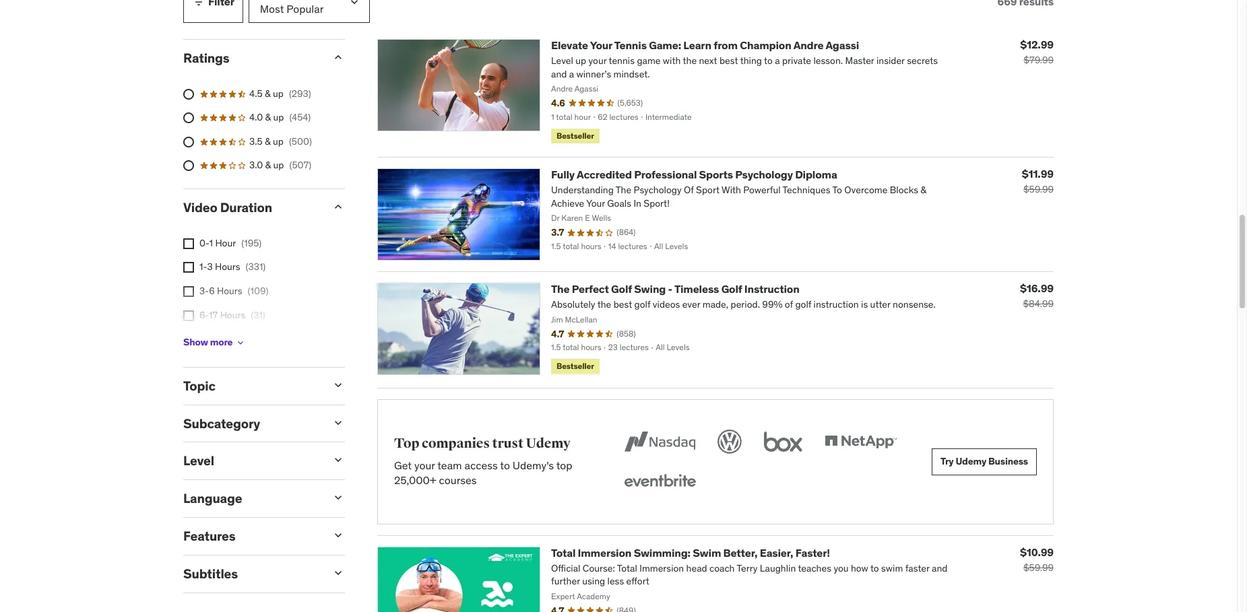 Task type: locate. For each thing, give the bounding box(es) containing it.
2 up from the top
[[273, 111, 284, 123]]

$16.99 $84.99
[[1020, 282, 1054, 310]]

up for 4.0 & up
[[273, 111, 284, 123]]

1 horizontal spatial udemy
[[956, 456, 986, 468]]

1-3 hours (331)
[[199, 261, 266, 273]]

agassi
[[826, 38, 859, 52]]

top
[[394, 435, 419, 452]]

25,000+
[[394, 474, 436, 487]]

1 small image from the top
[[331, 50, 345, 64]]

topic
[[183, 378, 215, 394]]

the
[[551, 282, 570, 296]]

up left (293)
[[273, 87, 284, 100]]

3.5
[[249, 135, 263, 147]]

up left the (500)
[[273, 135, 284, 147]]

small image for video duration
[[331, 200, 345, 214]]

sports
[[699, 168, 733, 181]]

$10.99
[[1020, 545, 1054, 559]]

top
[[556, 459, 572, 472]]

champion
[[740, 38, 791, 52]]

level button
[[183, 453, 321, 469]]

video
[[183, 199, 217, 216]]

get
[[394, 459, 412, 472]]

xsmall image
[[183, 262, 194, 273], [183, 286, 194, 297]]

elevate your tennis game: learn from champion andre agassi link
[[551, 38, 859, 52]]

xsmall image right more
[[235, 337, 246, 348]]

& right 3.5
[[265, 135, 271, 147]]

xsmall image left 6- at the bottom of page
[[183, 310, 194, 321]]

0 vertical spatial xsmall image
[[183, 238, 194, 249]]

(195)
[[241, 237, 262, 249]]

4 up from the top
[[273, 159, 284, 171]]

xsmall image inside show more button
[[235, 337, 246, 348]]

4 & from the top
[[265, 159, 271, 171]]

2 & from the top
[[265, 111, 271, 123]]

2 vertical spatial small image
[[331, 491, 345, 505]]

2 $59.99 from the top
[[1023, 562, 1054, 574]]

1 vertical spatial xsmall image
[[183, 310, 194, 321]]

3 small image from the top
[[331, 379, 345, 392]]

hours right 17
[[220, 309, 245, 321]]

(454)
[[289, 111, 311, 123]]

language
[[183, 491, 242, 507]]

to
[[500, 459, 510, 472]]

diploma
[[795, 168, 837, 181]]

xsmall image left 1-
[[183, 262, 194, 273]]

&
[[265, 87, 271, 100], [265, 111, 271, 123], [265, 135, 271, 147], [265, 159, 271, 171]]

1 & from the top
[[265, 87, 271, 100]]

6-17 hours (31)
[[199, 309, 265, 321]]

subtitles
[[183, 566, 238, 582]]

instruction
[[744, 282, 799, 296]]

17
[[209, 309, 218, 321]]

xsmall image left 0-
[[183, 238, 194, 249]]

1 vertical spatial $59.99
[[1023, 562, 1054, 574]]

fully accredited professional sports psychology diploma
[[551, 168, 837, 181]]

2 golf from the left
[[721, 282, 742, 296]]

2 vertical spatial xsmall image
[[235, 337, 246, 348]]

0 vertical spatial xsmall image
[[183, 262, 194, 273]]

subtitles button
[[183, 566, 321, 582]]

hours right 17+
[[216, 333, 242, 345]]

0 horizontal spatial udemy
[[526, 435, 571, 452]]

nasdaq image
[[621, 427, 699, 457]]

small image for topic
[[331, 379, 345, 392]]

udemy up udemy's at the left bottom of page
[[526, 435, 571, 452]]

hours right 3
[[215, 261, 240, 273]]

1 vertical spatial xsmall image
[[183, 286, 194, 297]]

3 & from the top
[[265, 135, 271, 147]]

$59.99 down $10.99
[[1023, 562, 1054, 574]]

3 up from the top
[[273, 135, 284, 147]]

4.0 & up (454)
[[249, 111, 311, 123]]

up left (454)
[[273, 111, 284, 123]]

4.5
[[249, 87, 263, 100]]

eventbrite image
[[621, 467, 699, 497]]

6 small image from the top
[[331, 567, 345, 580]]

more
[[210, 337, 233, 349]]

features
[[183, 528, 235, 544]]

golf left swing at the top right of page
[[611, 282, 632, 296]]

$59.99 down the $11.99
[[1023, 183, 1054, 195]]

0 vertical spatial $59.99
[[1023, 183, 1054, 195]]

small image for ratings
[[331, 50, 345, 64]]

up left (507)
[[273, 159, 284, 171]]

hours right 6
[[217, 285, 242, 297]]

$59.99 for $10.99
[[1023, 562, 1054, 574]]

try udemy business
[[941, 456, 1028, 468]]

small image for features
[[331, 529, 345, 542]]

0 vertical spatial udemy
[[526, 435, 571, 452]]

small image
[[192, 0, 205, 9], [331, 416, 345, 430], [331, 491, 345, 505]]

3-6 hours (109)
[[199, 285, 269, 297]]

show more button
[[183, 329, 246, 356]]

$59.99
[[1023, 183, 1054, 195], [1023, 562, 1054, 574]]

5 small image from the top
[[331, 529, 345, 542]]

udemy
[[526, 435, 571, 452], [956, 456, 986, 468]]

level
[[183, 453, 214, 469]]

& right "4.0" at the top left of page
[[265, 111, 271, 123]]

the perfect golf swing - timeless golf instruction
[[551, 282, 799, 296]]

$11.99 $59.99
[[1022, 167, 1054, 195]]

1
[[209, 237, 213, 249]]

hours for 1-3 hours
[[215, 261, 240, 273]]

4 small image from the top
[[331, 454, 345, 467]]

$59.99 inside $11.99 $59.99
[[1023, 183, 1054, 195]]

perfect
[[572, 282, 609, 296]]

swimming:
[[634, 546, 691, 560]]

xsmall image left '3-'
[[183, 286, 194, 297]]

0 vertical spatial small image
[[192, 0, 205, 9]]

17+ hours
[[199, 333, 242, 345]]

0 horizontal spatial golf
[[611, 282, 632, 296]]

udemy's
[[513, 459, 554, 472]]

2 small image from the top
[[331, 200, 345, 214]]

3.5 & up (500)
[[249, 135, 312, 147]]

udemy right try
[[956, 456, 986, 468]]

(109)
[[248, 285, 269, 297]]

$59.99 inside $10.99 $59.99
[[1023, 562, 1054, 574]]

udemy inside top companies trust udemy get your team access to udemy's top 25,000+ courses
[[526, 435, 571, 452]]

total immersion swimming: swim better, easier, faster! link
[[551, 546, 830, 560]]

1 $59.99 from the top
[[1023, 183, 1054, 195]]

1 vertical spatial small image
[[331, 416, 345, 430]]

& right 4.5
[[265, 87, 271, 100]]

language button
[[183, 491, 321, 507]]

17+
[[199, 333, 214, 345]]

small image
[[331, 50, 345, 64], [331, 200, 345, 214], [331, 379, 345, 392], [331, 454, 345, 467], [331, 529, 345, 542], [331, 567, 345, 580]]

hours for 6-17 hours
[[220, 309, 245, 321]]

up for 4.5 & up
[[273, 87, 284, 100]]

golf
[[611, 282, 632, 296], [721, 282, 742, 296]]

xsmall image for 1-
[[183, 262, 194, 273]]

2 xsmall image from the top
[[183, 286, 194, 297]]

golf right timeless
[[721, 282, 742, 296]]

small image for language
[[331, 491, 345, 505]]

& right 3.0
[[265, 159, 271, 171]]

trust
[[492, 435, 523, 452]]

andre
[[793, 38, 824, 52]]

status
[[997, 0, 1054, 8]]

ratings button
[[183, 50, 321, 66]]

swim
[[693, 546, 721, 560]]

up for 3.5 & up
[[273, 135, 284, 147]]

small image for subtitles
[[331, 567, 345, 580]]

subcategory button
[[183, 415, 321, 432]]

(331)
[[246, 261, 266, 273]]

accredited
[[577, 168, 632, 181]]

up for 3.0 & up
[[273, 159, 284, 171]]

small image for subcategory
[[331, 416, 345, 430]]

1 horizontal spatial golf
[[721, 282, 742, 296]]

(507)
[[289, 159, 311, 171]]

tennis
[[614, 38, 647, 52]]

& for 3.0
[[265, 159, 271, 171]]

psychology
[[735, 168, 793, 181]]

total immersion swimming: swim better, easier, faster!
[[551, 546, 830, 560]]

xsmall image
[[183, 238, 194, 249], [183, 310, 194, 321], [235, 337, 246, 348]]

1 up from the top
[[273, 87, 284, 100]]

1 xsmall image from the top
[[183, 262, 194, 273]]



Task type: describe. For each thing, give the bounding box(es) containing it.
1 vertical spatial udemy
[[956, 456, 986, 468]]

business
[[988, 456, 1028, 468]]

$12.99 $79.99
[[1020, 38, 1054, 66]]

show
[[183, 337, 208, 349]]

box image
[[761, 427, 806, 457]]

3.0 & up (507)
[[249, 159, 311, 171]]

$79.99
[[1024, 54, 1054, 66]]

$10.99 $59.99
[[1020, 545, 1054, 574]]

video duration
[[183, 199, 272, 216]]

$12.99
[[1020, 38, 1054, 51]]

duration
[[220, 199, 272, 216]]

easier,
[[760, 546, 793, 560]]

professional
[[634, 168, 697, 181]]

1 golf from the left
[[611, 282, 632, 296]]

netapp image
[[822, 427, 899, 457]]

$59.99 for $11.99
[[1023, 183, 1054, 195]]

topic button
[[183, 378, 321, 394]]

xsmall image for 3-
[[183, 286, 194, 297]]

subcategory
[[183, 415, 260, 432]]

$16.99
[[1020, 282, 1054, 295]]

6
[[209, 285, 215, 297]]

0-1 hour (195)
[[199, 237, 262, 249]]

faster!
[[795, 546, 830, 560]]

try udemy business link
[[932, 448, 1037, 475]]

immersion
[[578, 546, 631, 560]]

learn
[[683, 38, 711, 52]]

swing
[[634, 282, 666, 296]]

$84.99
[[1023, 298, 1054, 310]]

(293)
[[289, 87, 311, 100]]

3-
[[199, 285, 209, 297]]

courses
[[439, 474, 477, 487]]

features button
[[183, 528, 321, 544]]

elevate your tennis game: learn from champion andre agassi
[[551, 38, 859, 52]]

volkswagen image
[[715, 427, 744, 457]]

3
[[207, 261, 213, 273]]

fully accredited professional sports psychology diploma link
[[551, 168, 837, 181]]

-
[[668, 282, 672, 296]]

try
[[941, 456, 954, 468]]

1-
[[199, 261, 207, 273]]

top companies trust udemy get your team access to udemy's top 25,000+ courses
[[394, 435, 572, 487]]

0-
[[199, 237, 209, 249]]

the perfect golf swing - timeless golf instruction link
[[551, 282, 799, 296]]

companies
[[422, 435, 490, 452]]

team
[[437, 459, 462, 472]]

6-
[[199, 309, 209, 321]]

& for 4.0
[[265, 111, 271, 123]]

hour
[[215, 237, 236, 249]]

& for 3.5
[[265, 135, 271, 147]]

4.5 & up (293)
[[249, 87, 311, 100]]

4.0
[[249, 111, 263, 123]]

timeless
[[674, 282, 719, 296]]

(31)
[[251, 309, 265, 321]]

video duration button
[[183, 199, 321, 216]]

your
[[590, 38, 612, 52]]

game:
[[649, 38, 681, 52]]

fully
[[551, 168, 575, 181]]

(500)
[[289, 135, 312, 147]]

& for 4.5
[[265, 87, 271, 100]]

show more
[[183, 337, 233, 349]]

3.0
[[249, 159, 263, 171]]

hours for 3-6 hours
[[217, 285, 242, 297]]

ratings
[[183, 50, 229, 66]]

access
[[465, 459, 498, 472]]

$11.99
[[1022, 167, 1054, 181]]

small image for level
[[331, 454, 345, 467]]

xsmall image for 0-
[[183, 238, 194, 249]]

your
[[414, 459, 435, 472]]

better,
[[723, 546, 757, 560]]

xsmall image for 6-
[[183, 310, 194, 321]]

total
[[551, 546, 576, 560]]

elevate
[[551, 38, 588, 52]]



Task type: vqa. For each thing, say whether or not it's contained in the screenshot.
left All
no



